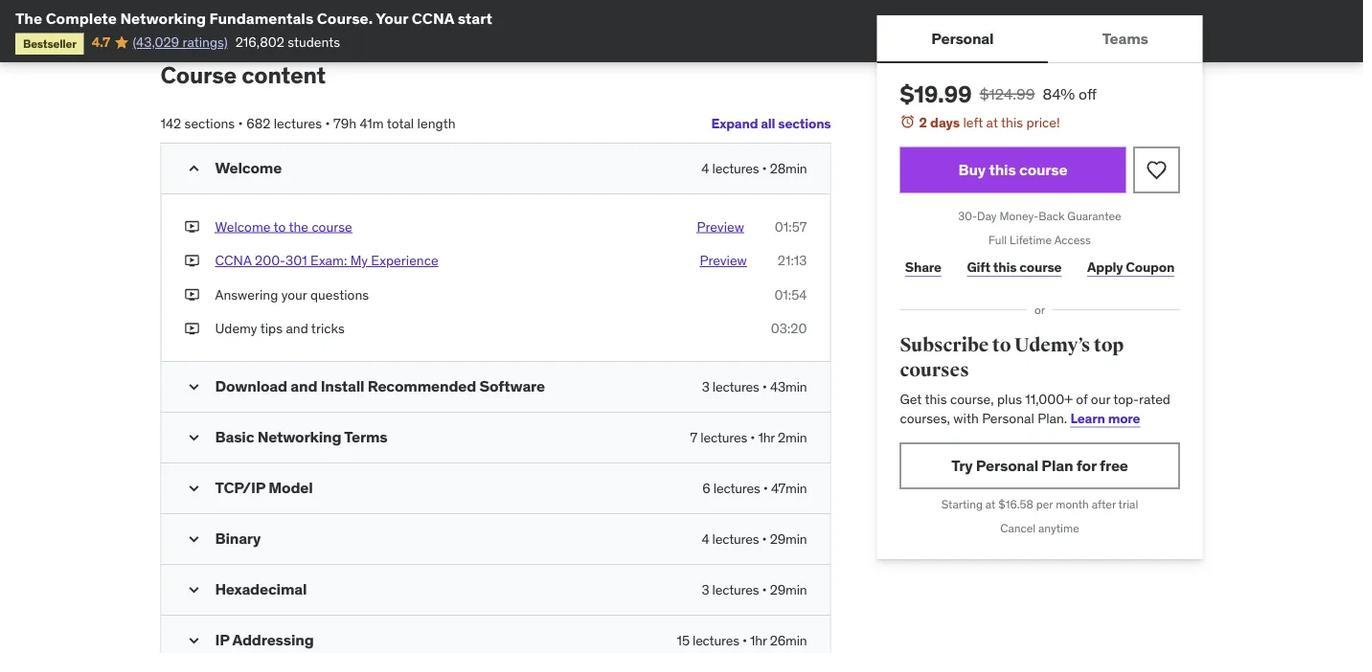 Task type: vqa. For each thing, say whether or not it's contained in the screenshot.
"Major"
no



Task type: locate. For each thing, give the bounding box(es) containing it.
7
[[690, 429, 698, 446]]

wishlist image
[[1145, 159, 1168, 182]]

free
[[1100, 456, 1128, 476]]

courses,
[[900, 409, 950, 427]]

0 vertical spatial at
[[986, 114, 998, 131]]

personal up $19.99
[[931, 28, 994, 48]]

personal
[[931, 28, 994, 48], [982, 409, 1034, 427], [976, 456, 1039, 476]]

lifetime
[[1010, 233, 1052, 248]]

preview for 01:57
[[697, 218, 744, 235]]

tricks
[[311, 320, 345, 337]]

1 welcome from the top
[[215, 158, 282, 177]]

• for basic networking terms
[[750, 429, 755, 446]]

lectures
[[274, 114, 322, 132], [712, 159, 759, 177], [713, 378, 759, 395], [701, 429, 747, 446], [714, 480, 760, 497], [712, 530, 759, 548], [712, 581, 759, 598], [693, 632, 739, 649]]

length
[[417, 114, 456, 132]]

0 vertical spatial small image
[[184, 159, 204, 178]]

lectures up 15 lectures • 1hr 26min
[[712, 581, 759, 598]]

1 vertical spatial course
[[312, 218, 352, 235]]

at right left
[[986, 114, 998, 131]]

personal down plus
[[982, 409, 1034, 427]]

lectures for welcome
[[712, 159, 759, 177]]

0 vertical spatial xsmall image
[[184, 217, 200, 236]]

apply
[[1087, 258, 1123, 276]]

course down lifetime
[[1020, 258, 1062, 276]]

course,
[[950, 391, 994, 408]]

1 small image from the top
[[184, 378, 204, 397]]

• for welcome
[[762, 159, 767, 177]]

1 vertical spatial 1hr
[[750, 632, 767, 649]]

ip
[[215, 631, 229, 650]]

• left 28min
[[762, 159, 767, 177]]

this inside button
[[989, 160, 1016, 180]]

to inside welcome to the course button
[[274, 218, 286, 235]]

1 sections from the left
[[778, 114, 831, 132]]

try personal plan for free link
[[900, 443, 1180, 489]]

• left 2min
[[750, 429, 755, 446]]

0 vertical spatial to
[[274, 218, 286, 235]]

1 vertical spatial 3
[[702, 581, 709, 598]]

software
[[480, 377, 545, 396]]

3 up 15 lectures • 1hr 26min
[[702, 581, 709, 598]]

small image left tcp/ip
[[184, 479, 204, 498]]

networking up (43,029
[[120, 8, 206, 28]]

0 vertical spatial 4
[[702, 159, 709, 177]]

personal inside personal button
[[931, 28, 994, 48]]

course inside 'link'
[[1020, 258, 1062, 276]]

ratings)
[[183, 33, 228, 51]]

0 vertical spatial networking
[[120, 8, 206, 28]]

try personal plan for free
[[952, 456, 1128, 476]]

3 small image from the top
[[184, 479, 204, 498]]

1 horizontal spatial to
[[992, 334, 1011, 357]]

small image left download
[[184, 378, 204, 397]]

0 horizontal spatial to
[[274, 218, 286, 235]]

• down "4 lectures • 29min"
[[762, 581, 767, 598]]

4 small image from the top
[[184, 581, 204, 600]]

2 small image from the top
[[184, 530, 204, 549]]

the complete networking fundamentals course. your ccna start
[[15, 8, 492, 28]]

1hr left 2min
[[758, 429, 775, 446]]

• for binary
[[762, 530, 767, 548]]

6
[[702, 480, 710, 497]]

starting at $16.58 per month after trial cancel anytime
[[942, 497, 1138, 536]]

model
[[269, 478, 313, 498]]

3 xsmall image from the top
[[184, 285, 200, 304]]

2min
[[778, 429, 807, 446]]

small image left ip
[[184, 631, 204, 651]]

tips
[[260, 320, 283, 337]]

tab list
[[877, 15, 1203, 63]]

small image left basic at bottom left
[[184, 428, 204, 448]]

1 vertical spatial personal
[[982, 409, 1034, 427]]

more
[[1108, 409, 1140, 427]]

43min
[[770, 378, 807, 395]]

and right the tips on the left of the page
[[286, 320, 308, 337]]

course.
[[317, 8, 373, 28]]

lectures for tcp/ip model
[[714, 480, 760, 497]]

1 vertical spatial and
[[291, 377, 317, 396]]

course
[[160, 60, 237, 89]]

1 vertical spatial welcome
[[215, 218, 271, 235]]

2 vertical spatial course
[[1020, 258, 1062, 276]]

this inside get this course, plus 11,000+ of our top-rated courses, with personal plan.
[[925, 391, 947, 408]]

0 vertical spatial welcome
[[215, 158, 282, 177]]

alarm image
[[900, 114, 915, 129]]

1 horizontal spatial ccna
[[412, 8, 454, 28]]

welcome to the course
[[215, 218, 352, 235]]

• left 43min
[[762, 378, 767, 395]]

4
[[702, 159, 709, 177], [702, 530, 709, 548]]

sections inside dropdown button
[[778, 114, 831, 132]]

this for get
[[925, 391, 947, 408]]

at
[[986, 114, 998, 131], [986, 497, 996, 512]]

lectures for ip addressing
[[693, 632, 739, 649]]

1 vertical spatial ccna
[[215, 252, 252, 269]]

lectures down "expand"
[[712, 159, 759, 177]]

0 vertical spatial course
[[1019, 160, 1068, 180]]

this right gift
[[993, 258, 1017, 276]]

29min down 47min
[[770, 530, 807, 548]]

small image for download
[[184, 378, 204, 397]]

box image
[[430, 0, 494, 22]]

udemy tips and tricks
[[215, 320, 345, 337]]

1 vertical spatial 29min
[[770, 581, 807, 598]]

$16.58
[[999, 497, 1034, 512]]

to for subscribe
[[992, 334, 1011, 357]]

• left 26min
[[742, 632, 747, 649]]

guarantee
[[1068, 209, 1122, 224]]

preview down 4 lectures • 28min
[[697, 218, 744, 235]]

ccna right "your" on the top left of the page
[[412, 8, 454, 28]]

2 vertical spatial xsmall image
[[184, 285, 200, 304]]

1 xsmall image from the top
[[184, 217, 200, 236]]

• left 47min
[[763, 480, 768, 497]]

small image left hexadecimal
[[184, 581, 204, 600]]

coupon
[[1126, 258, 1175, 276]]

ccna up the answering
[[215, 252, 252, 269]]

lectures right 15 at bottom
[[693, 632, 739, 649]]

0 vertical spatial personal
[[931, 28, 994, 48]]

2 welcome from the top
[[215, 218, 271, 235]]

small image for ip addressing
[[184, 631, 204, 651]]

• for hexadecimal
[[762, 581, 767, 598]]

lectures up 7 lectures • 1hr 2min
[[713, 378, 759, 395]]

03:20
[[771, 320, 807, 337]]

2 small image from the top
[[184, 428, 204, 448]]

29min for binary
[[770, 530, 807, 548]]

lectures up the 3 lectures • 29min
[[712, 530, 759, 548]]

course inside button
[[312, 218, 352, 235]]

1hr for ip addressing
[[750, 632, 767, 649]]

welcome inside welcome to the course button
[[215, 218, 271, 235]]

• for ip addressing
[[742, 632, 747, 649]]

welcome
[[215, 158, 282, 177], [215, 218, 271, 235]]

top-
[[1114, 391, 1139, 408]]

216,802
[[235, 33, 284, 51]]

142 sections • 682 lectures • 79h 41m total length
[[160, 114, 456, 132]]

4 for welcome
[[702, 159, 709, 177]]

1hr for basic networking terms
[[758, 429, 775, 446]]

answering your questions
[[215, 286, 369, 303]]

sections right the 142
[[184, 114, 235, 132]]

3
[[702, 378, 710, 395], [702, 581, 709, 598]]

welcome for welcome to the course
[[215, 218, 271, 235]]

plus
[[997, 391, 1022, 408]]

per
[[1036, 497, 1053, 512]]

small image down course
[[184, 159, 204, 178]]

small image
[[184, 378, 204, 397], [184, 428, 204, 448], [184, 479, 204, 498], [184, 581, 204, 600]]

0 horizontal spatial networking
[[120, 8, 206, 28]]

xsmall image
[[184, 217, 200, 236], [184, 251, 200, 270], [184, 285, 200, 304]]

course
[[1019, 160, 1068, 180], [312, 218, 352, 235], [1020, 258, 1062, 276]]

1 3 from the top
[[702, 378, 710, 395]]

1hr left 26min
[[750, 632, 767, 649]]

lectures for download and install recommended software
[[713, 378, 759, 395]]

2 vertical spatial personal
[[976, 456, 1039, 476]]

small image left binary
[[184, 530, 204, 549]]

this up courses,
[[925, 391, 947, 408]]

1 vertical spatial 4
[[702, 530, 709, 548]]

$19.99
[[900, 80, 972, 108]]

1 small image from the top
[[184, 159, 204, 178]]

day
[[977, 209, 997, 224]]

29min up 26min
[[770, 581, 807, 598]]

course right the the
[[312, 218, 352, 235]]

apply coupon
[[1087, 258, 1175, 276]]

• for download and install recommended software
[[762, 378, 767, 395]]

nasdaq image
[[177, 0, 287, 22]]

2 xsmall image from the top
[[184, 251, 200, 270]]

lectures right the 6
[[714, 480, 760, 497]]

course inside button
[[1019, 160, 1068, 180]]

ccna
[[412, 8, 454, 28], [215, 252, 252, 269]]

bestseller
[[23, 36, 76, 51]]

plan
[[1042, 456, 1073, 476]]

basic
[[215, 427, 254, 447]]

small image for binary
[[184, 530, 204, 549]]

2 3 from the top
[[702, 581, 709, 598]]

and left "install"
[[291, 377, 317, 396]]

sections right all
[[778, 114, 831, 132]]

welcome up 200-
[[215, 218, 271, 235]]

to left the the
[[274, 218, 286, 235]]

15
[[677, 632, 690, 649]]

money-
[[1000, 209, 1039, 224]]

1 vertical spatial small image
[[184, 530, 204, 549]]

0 vertical spatial ccna
[[412, 8, 454, 28]]

4.7
[[92, 33, 110, 51]]

preview for 21:13
[[700, 252, 747, 269]]

3 small image from the top
[[184, 631, 204, 651]]

0 horizontal spatial sections
[[184, 114, 235, 132]]

1 4 from the top
[[702, 159, 709, 177]]

preview
[[697, 218, 744, 235], [700, 252, 747, 269]]

29min for hexadecimal
[[770, 581, 807, 598]]

3 for hexadecimal
[[702, 581, 709, 598]]

the
[[289, 218, 309, 235]]

79h 41m
[[333, 114, 384, 132]]

personal up the $16.58
[[976, 456, 1039, 476]]

lectures right 7
[[701, 429, 747, 446]]

course up the back
[[1019, 160, 1068, 180]]

3 up 7 lectures • 1hr 2min
[[702, 378, 710, 395]]

preview left 21:13 at the top of the page
[[700, 252, 747, 269]]

4 lectures • 28min
[[702, 159, 807, 177]]

to left the "udemy's"
[[992, 334, 1011, 357]]

0 vertical spatial 3
[[702, 378, 710, 395]]

142
[[160, 114, 181, 132]]

for
[[1077, 456, 1097, 476]]

this right buy on the right top of page
[[989, 160, 1016, 180]]

0 horizontal spatial ccna
[[215, 252, 252, 269]]

2 vertical spatial small image
[[184, 631, 204, 651]]

2 29min from the top
[[770, 581, 807, 598]]

expand all sections
[[711, 114, 831, 132]]

0 vertical spatial preview
[[697, 218, 744, 235]]

• down 6 lectures • 47min
[[762, 530, 767, 548]]

to inside subscribe to udemy's top courses
[[992, 334, 1011, 357]]

0 vertical spatial 29min
[[770, 530, 807, 548]]

networking up model at the bottom left of page
[[257, 427, 341, 447]]

welcome down "682"
[[215, 158, 282, 177]]

experience
[[371, 252, 438, 269]]

1 vertical spatial to
[[992, 334, 1011, 357]]

at left the $16.58
[[986, 497, 996, 512]]

1 vertical spatial preview
[[700, 252, 747, 269]]

1 vertical spatial at
[[986, 497, 996, 512]]

6 lectures • 47min
[[702, 480, 807, 497]]

personal button
[[877, 15, 1048, 61]]

lectures right "682"
[[274, 114, 322, 132]]

our
[[1091, 391, 1111, 408]]

216,802 students
[[235, 33, 340, 51]]

1hr
[[758, 429, 775, 446], [750, 632, 767, 649]]

binary
[[215, 529, 261, 549]]

0 vertical spatial 1hr
[[758, 429, 775, 446]]

download and install recommended software
[[215, 377, 545, 396]]

1 29min from the top
[[770, 530, 807, 548]]

anytime
[[1039, 521, 1080, 536]]

small image
[[184, 159, 204, 178], [184, 530, 204, 549], [184, 631, 204, 651]]

1 vertical spatial networking
[[257, 427, 341, 447]]

small image for tcp/ip
[[184, 479, 204, 498]]

1 horizontal spatial sections
[[778, 114, 831, 132]]

at inside starting at $16.58 per month after trial cancel anytime
[[986, 497, 996, 512]]

84%
[[1043, 84, 1075, 103]]

1 vertical spatial xsmall image
[[184, 251, 200, 270]]

this inside 'link'
[[993, 258, 1017, 276]]

2 4 from the top
[[702, 530, 709, 548]]

total
[[387, 114, 414, 132]]



Task type: describe. For each thing, give the bounding box(es) containing it.
with
[[954, 409, 979, 427]]

answering
[[215, 286, 278, 303]]

questions
[[310, 286, 369, 303]]

course for buy this course
[[1019, 160, 1068, 180]]

682
[[246, 114, 271, 132]]

lectures for basic networking terms
[[701, 429, 747, 446]]

after
[[1092, 497, 1116, 512]]

month
[[1056, 497, 1089, 512]]

lectures for hexadecimal
[[712, 581, 759, 598]]

4 lectures • 29min
[[702, 530, 807, 548]]

all
[[761, 114, 775, 132]]

lectures for binary
[[712, 530, 759, 548]]

small image for welcome
[[184, 159, 204, 178]]

try
[[952, 456, 973, 476]]

cancel
[[1000, 521, 1036, 536]]

your
[[281, 286, 307, 303]]

personal inside get this course, plus 11,000+ of our top-rated courses, with personal plan.
[[982, 409, 1034, 427]]

gift this course
[[967, 258, 1062, 276]]

$19.99 $124.99 84% off
[[900, 80, 1097, 108]]

of
[[1076, 391, 1088, 408]]

start
[[458, 8, 492, 28]]

11,000+
[[1025, 391, 1073, 408]]

download
[[215, 377, 287, 396]]

3 lectures • 29min
[[702, 581, 807, 598]]

3 for download and install recommended software
[[702, 378, 710, 395]]

recommended
[[368, 377, 476, 396]]

2
[[919, 114, 927, 131]]

this for buy
[[989, 160, 1016, 180]]

or
[[1035, 302, 1045, 317]]

trial
[[1119, 497, 1138, 512]]

4 for binary
[[702, 530, 709, 548]]

get this course, plus 11,000+ of our top-rated courses, with personal plan.
[[900, 391, 1171, 427]]

gift this course link
[[962, 248, 1067, 287]]

the
[[15, 8, 42, 28]]

full
[[989, 233, 1007, 248]]

starting
[[942, 497, 983, 512]]

1 horizontal spatial networking
[[257, 427, 341, 447]]

3 lectures • 43min
[[702, 378, 807, 395]]

expand all sections button
[[711, 104, 831, 143]]

terms
[[344, 427, 388, 447]]

learn
[[1071, 409, 1105, 427]]

26min
[[770, 632, 807, 649]]

fundamentals
[[209, 8, 314, 28]]

this down $124.99
[[1001, 114, 1023, 131]]

xsmall image for ccna 200-301 exam: my experience
[[184, 251, 200, 270]]

subscribe
[[900, 334, 989, 357]]

7 lectures • 1hr 2min
[[690, 429, 807, 446]]

ccna inside button
[[215, 252, 252, 269]]

0 vertical spatial and
[[286, 320, 308, 337]]

courses
[[900, 358, 969, 382]]

share button
[[900, 248, 947, 287]]

tab list containing personal
[[877, 15, 1203, 63]]

price!
[[1027, 114, 1060, 131]]

2 days left at this price!
[[919, 114, 1060, 131]]

teams button
[[1048, 15, 1203, 61]]

21:13
[[778, 252, 807, 269]]

buy
[[959, 160, 986, 180]]

buy this course button
[[900, 147, 1126, 193]]

ip addressing
[[215, 631, 314, 650]]

2 sections from the left
[[184, 114, 235, 132]]

30-day money-back guarantee full lifetime access
[[958, 209, 1122, 248]]

this for gift
[[993, 258, 1017, 276]]

off
[[1079, 84, 1097, 103]]

learn more
[[1071, 409, 1140, 427]]

volkswagen image
[[337, 0, 379, 22]]

to for welcome
[[274, 218, 286, 235]]

apply coupon button
[[1082, 248, 1180, 287]]

left
[[963, 114, 983, 131]]

welcome to the course button
[[215, 217, 352, 236]]

addressing
[[232, 631, 314, 650]]

xsmall image for welcome to the course
[[184, 217, 200, 236]]

buy this course
[[959, 160, 1068, 180]]

• for tcp/ip model
[[763, 480, 768, 497]]

(43,029 ratings)
[[133, 33, 228, 51]]

• left "682"
[[238, 114, 243, 132]]

xsmall image
[[184, 320, 200, 338]]

welcome for welcome
[[215, 158, 282, 177]]

teams
[[1103, 28, 1149, 48]]

complete
[[46, 8, 117, 28]]

tcp/ip
[[215, 478, 265, 498]]

course content
[[160, 60, 326, 89]]

• left '79h 41m'
[[325, 114, 330, 132]]

content
[[242, 60, 326, 89]]

personal inside try personal plan for free "link"
[[976, 456, 1039, 476]]

small image for basic
[[184, 428, 204, 448]]

(43,029
[[133, 33, 179, 51]]

my
[[350, 252, 368, 269]]

$124.99
[[980, 84, 1035, 103]]

udemy's
[[1015, 334, 1090, 357]]

learn more link
[[1071, 409, 1140, 427]]

01:57
[[775, 218, 807, 235]]

basic networking terms
[[215, 427, 388, 447]]

200-
[[255, 252, 286, 269]]

your
[[376, 8, 408, 28]]

install
[[321, 377, 364, 396]]

01:54
[[774, 286, 807, 303]]

28min
[[770, 159, 807, 177]]

course for gift this course
[[1020, 258, 1062, 276]]

days
[[930, 114, 960, 131]]

get
[[900, 391, 922, 408]]



